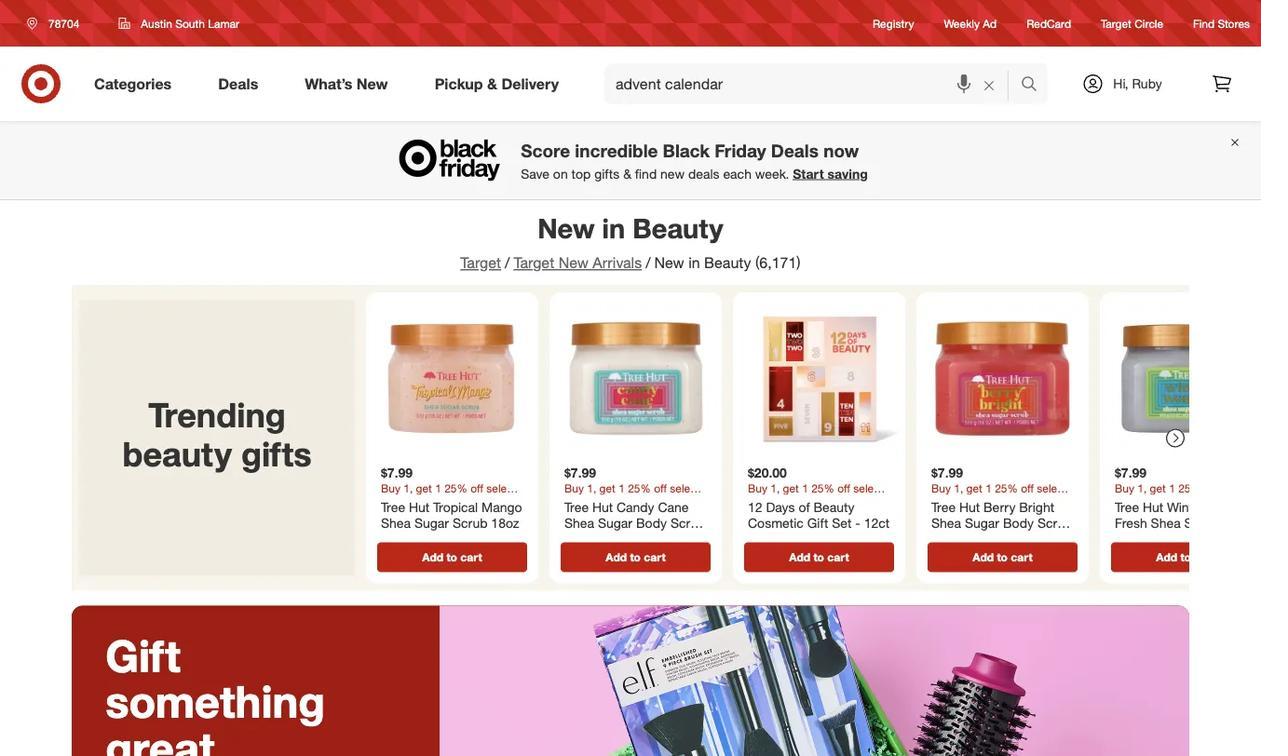Task type: describe. For each thing, give the bounding box(es) containing it.
find stores link
[[1194, 15, 1250, 31]]

categories link
[[78, 63, 195, 104]]

target circle
[[1101, 16, 1164, 30]]

what's new
[[305, 75, 388, 93]]

new left arrivals
[[559, 254, 589, 272]]

add to cart for berry
[[973, 550, 1033, 564]]

arrivals
[[593, 254, 642, 272]]

$7.99 for tree hut winter wonder fresh shea sugar body scrub - 18oz
[[1115, 465, 1147, 481]]

something
[[106, 676, 325, 729]]

stores
[[1218, 16, 1250, 30]]

12
[[748, 499, 763, 515]]

$7.99 for tree hut tropical mango shea sugar scrub 18oz
[[381, 465, 413, 481]]

trending beauty gifts
[[122, 394, 312, 474]]

great
[[106, 722, 215, 757]]

pickup
[[435, 75, 483, 93]]

tree for tree hut candy cane shea sugar body scrub - 18oz
[[565, 499, 589, 515]]

body for candy
[[636, 515, 667, 531]]

austin
[[141, 16, 172, 30]]

shea inside tree hut winter wonder fresh shea sugar body scrub - 18oz
[[1151, 515, 1181, 531]]

redcard link
[[1027, 15, 1072, 31]]

registry link
[[873, 15, 914, 31]]

candy
[[617, 499, 655, 515]]

target new arrivals link
[[514, 254, 642, 272]]

add to cart button for of
[[744, 543, 894, 572]]

tree hut berry bright shea sugar body scrub - 18oz image
[[924, 300, 1082, 457]]

add for berry
[[973, 550, 994, 564]]

new right what's
[[357, 75, 388, 93]]

beauty
[[122, 433, 232, 474]]

What can we help you find? suggestions appear below search field
[[605, 63, 1026, 104]]

& inside score incredible black friday deals now save on top gifts & find new deals each week. start saving
[[623, 166, 632, 182]]

body inside tree hut winter wonder fresh shea sugar body scrub - 18oz
[[1223, 515, 1254, 531]]

ruby
[[1132, 75, 1162, 92]]

shea for tree hut berry bright shea sugar body scrub - 18oz
[[932, 515, 962, 531]]

now
[[824, 140, 859, 161]]

gifts inside trending beauty gifts
[[241, 433, 312, 474]]

scrub inside tree hut tropical mango shea sugar scrub 18oz
[[453, 515, 488, 531]]

to for of
[[814, 550, 825, 564]]

scrub inside tree hut berry bright shea sugar body scrub - 18oz
[[1038, 515, 1073, 531]]

body for berry
[[1003, 515, 1034, 531]]

redcard
[[1027, 16, 1072, 30]]

18oz inside tree hut berry bright shea sugar body scrub - 18oz
[[940, 531, 968, 548]]

on
[[553, 166, 568, 182]]

weekly ad
[[944, 16, 997, 30]]

tree hut winter wonder fresh shea sugar body scrub - 18oz image
[[1108, 300, 1262, 457]]

cosmetic
[[748, 515, 804, 531]]

0 vertical spatial in
[[602, 211, 625, 245]]

1 vertical spatial beauty
[[704, 254, 751, 272]]

1 horizontal spatial target
[[514, 254, 555, 272]]

scrub inside tree hut candy cane shea sugar body scrub - 18oz
[[671, 515, 706, 531]]

score incredible black friday deals now save on top gifts & find new deals each week. start saving
[[521, 140, 868, 182]]

weekly
[[944, 16, 980, 30]]

black
[[663, 140, 710, 161]]

18oz inside tree hut winter wonder fresh shea sugar body scrub - 18oz
[[1163, 531, 1191, 548]]

add for of
[[789, 550, 811, 564]]

what's new link
[[289, 63, 411, 104]]

gift inside "gift something great"
[[106, 630, 181, 683]]

registry
[[873, 16, 914, 30]]

add to cart for candy
[[606, 550, 666, 564]]

sugar inside tree hut winter wonder fresh shea sugar body scrub - 18oz
[[1185, 515, 1219, 531]]

tree for tree hut tropical mango shea sugar scrub 18oz
[[381, 499, 405, 515]]

search
[[1013, 76, 1058, 95]]

- inside tree hut berry bright shea sugar body scrub - 18oz
[[932, 531, 937, 548]]

gift something great
[[106, 630, 325, 757]]

what's
[[305, 75, 353, 93]]

wonder
[[1209, 499, 1254, 515]]

bright
[[1020, 499, 1055, 515]]

austin south lamar button
[[107, 7, 252, 40]]

add to cart for winter
[[1157, 550, 1217, 564]]

1 vertical spatial in
[[689, 254, 700, 272]]

deals link
[[202, 63, 282, 104]]

tree for tree hut winter wonder fresh shea sugar body scrub - 18oz
[[1115, 499, 1140, 515]]

add to cart for tropical
[[422, 550, 482, 564]]

new
[[661, 166, 685, 182]]

gifts inside score incredible black friday deals now save on top gifts & find new deals each week. start saving
[[595, 166, 620, 182]]

hi,
[[1114, 75, 1129, 92]]

to for candy
[[630, 550, 641, 564]]

add to cart button for candy
[[561, 543, 711, 572]]

add for winter
[[1157, 550, 1178, 564]]

delivery
[[502, 75, 559, 93]]

to for winter
[[1181, 550, 1192, 564]]

0 vertical spatial &
[[487, 75, 497, 93]]

2 / from the left
[[646, 254, 651, 272]]

mango
[[482, 499, 522, 515]]

new right arrivals
[[654, 254, 685, 272]]

cart for bright
[[1011, 550, 1033, 564]]

find
[[1194, 16, 1215, 30]]



Task type: locate. For each thing, give the bounding box(es) containing it.
& right pickup in the left top of the page
[[487, 75, 497, 93]]

4 hut from the left
[[1143, 499, 1164, 515]]

5 add to cart button from the left
[[1112, 543, 1262, 572]]

add to cart down tree hut berry bright shea sugar body scrub - 18oz
[[973, 550, 1033, 564]]

0 horizontal spatial in
[[602, 211, 625, 245]]

1 body from the left
[[636, 515, 667, 531]]

add to cart for of
[[789, 550, 849, 564]]

-
[[856, 515, 861, 531], [565, 531, 570, 548], [932, 531, 937, 548], [1154, 531, 1159, 548]]

1 cart from the left
[[461, 550, 482, 564]]

score
[[521, 140, 570, 161]]

add to cart button for tropical
[[377, 543, 527, 572]]

cart down set
[[828, 550, 849, 564]]

tree left berry
[[932, 499, 956, 515]]

78704 button
[[15, 7, 99, 40]]

new
[[357, 75, 388, 93], [538, 211, 595, 245], [559, 254, 589, 272], [654, 254, 685, 272]]

add to cart button down winter
[[1112, 543, 1262, 572]]

shea for tree hut candy cane shea sugar body scrub - 18oz
[[565, 515, 594, 531]]

to
[[447, 550, 457, 564], [630, 550, 641, 564], [814, 550, 825, 564], [997, 550, 1008, 564], [1181, 550, 1192, 564]]

1 horizontal spatial gifts
[[595, 166, 620, 182]]

add to cart down set
[[789, 550, 849, 564]]

shea inside tree hut berry bright shea sugar body scrub - 18oz
[[932, 515, 962, 531]]

hut left candy
[[593, 499, 613, 515]]

/
[[505, 254, 510, 272], [646, 254, 651, 272]]

save
[[521, 166, 550, 182]]

sugar inside tree hut berry bright shea sugar body scrub - 18oz
[[965, 515, 1000, 531]]

tree hut tropical mango shea sugar scrub 18oz
[[381, 499, 522, 531]]

1 vertical spatial gift
[[106, 630, 181, 683]]

0 horizontal spatial gift
[[106, 630, 181, 683]]

1 hut from the left
[[409, 499, 430, 515]]

search button
[[1013, 63, 1058, 108]]

add to cart down tree hut candy cane shea sugar body scrub - 18oz
[[606, 550, 666, 564]]

3 hut from the left
[[960, 499, 980, 515]]

sugar inside tree hut tropical mango shea sugar scrub 18oz
[[415, 515, 449, 531]]

add to cart button for winter
[[1112, 543, 1262, 572]]

hut inside tree hut candy cane shea sugar body scrub - 18oz
[[593, 499, 613, 515]]

12 days of beauty cosmetic gift set - 12ct image
[[741, 300, 898, 457]]

add to cart down tree hut winter wonder fresh shea sugar body scrub - 18oz
[[1157, 550, 1217, 564]]

0 horizontal spatial target
[[461, 254, 501, 272]]

3 $7.99 from the left
[[932, 465, 963, 481]]

2 horizontal spatial target
[[1101, 16, 1132, 30]]

tree hut winter wonder fresh shea sugar body scrub - 18oz
[[1115, 499, 1254, 548]]

2 add from the left
[[606, 550, 627, 564]]

4 shea from the left
[[1151, 515, 1181, 531]]

0 vertical spatial gifts
[[595, 166, 620, 182]]

add down tree hut berry bright shea sugar body scrub - 18oz
[[973, 550, 994, 564]]

12ct
[[864, 515, 890, 531]]

to for berry
[[997, 550, 1008, 564]]

12 days of beauty cosmetic gift set - 12ct
[[748, 499, 890, 531]]

3 add from the left
[[789, 550, 811, 564]]

to down tree hut tropical mango shea sugar scrub 18oz
[[447, 550, 457, 564]]

/ right target link
[[505, 254, 510, 272]]

add down cosmetic
[[789, 550, 811, 564]]

target link
[[461, 254, 501, 272]]

shea right "fresh"
[[1151, 515, 1181, 531]]

4 tree from the left
[[1115, 499, 1140, 515]]

4 add to cart from the left
[[973, 550, 1033, 564]]

pickup & delivery link
[[419, 63, 582, 104]]

tree left winter
[[1115, 499, 1140, 515]]

3 shea from the left
[[932, 515, 962, 531]]

sugar for tropical
[[415, 515, 449, 531]]

5 to from the left
[[1181, 550, 1192, 564]]

sugar for berry
[[965, 515, 1000, 531]]

3 sugar from the left
[[965, 515, 1000, 531]]

hut inside tree hut tropical mango shea sugar scrub 18oz
[[409, 499, 430, 515]]

0 vertical spatial beauty
[[633, 211, 724, 245]]

body inside tree hut candy cane shea sugar body scrub - 18oz
[[636, 515, 667, 531]]

2 hut from the left
[[593, 499, 613, 515]]

cart down tree hut berry bright shea sugar body scrub - 18oz
[[1011, 550, 1033, 564]]

cart down tree hut tropical mango shea sugar scrub 18oz
[[461, 550, 482, 564]]

1 vertical spatial gifts
[[241, 433, 312, 474]]

tree inside tree hut tropical mango shea sugar scrub 18oz
[[381, 499, 405, 515]]

(6,171)
[[756, 254, 801, 272]]

start
[[793, 166, 824, 182]]

1 horizontal spatial /
[[646, 254, 651, 272]]

0 vertical spatial gift
[[808, 515, 829, 531]]

add for candy
[[606, 550, 627, 564]]

hut
[[409, 499, 430, 515], [593, 499, 613, 515], [960, 499, 980, 515], [1143, 499, 1164, 515]]

1 / from the left
[[505, 254, 510, 272]]

find
[[635, 166, 657, 182]]

body
[[636, 515, 667, 531], [1003, 515, 1034, 531], [1223, 515, 1254, 531]]

beauty down 'new'
[[633, 211, 724, 245]]

scrub inside tree hut winter wonder fresh shea sugar body scrub - 18oz
[[1115, 531, 1150, 548]]

tree inside tree hut winter wonder fresh shea sugar body scrub - 18oz
[[1115, 499, 1140, 515]]

2 body from the left
[[1003, 515, 1034, 531]]

ad
[[983, 16, 997, 30]]

cart down tree hut candy cane shea sugar body scrub - 18oz
[[644, 550, 666, 564]]

days
[[766, 499, 795, 515]]

hut inside tree hut winter wonder fresh shea sugar body scrub - 18oz
[[1143, 499, 1164, 515]]

2 $7.99 from the left
[[565, 465, 596, 481]]

1 horizontal spatial in
[[689, 254, 700, 272]]

cart for wonder
[[1195, 550, 1217, 564]]

- inside tree hut winter wonder fresh shea sugar body scrub - 18oz
[[1154, 531, 1159, 548]]

shea inside tree hut tropical mango shea sugar scrub 18oz
[[381, 515, 411, 531]]

1 tree from the left
[[381, 499, 405, 515]]

5 cart from the left
[[1195, 550, 1217, 564]]

body inside tree hut berry bright shea sugar body scrub - 18oz
[[1003, 515, 1034, 531]]

beauty
[[633, 211, 724, 245], [704, 254, 751, 272], [814, 499, 855, 515]]

0 horizontal spatial deals
[[218, 75, 258, 93]]

deals up start
[[771, 140, 819, 161]]

hut for berry
[[960, 499, 980, 515]]

$7.99 up "fresh"
[[1115, 465, 1147, 481]]

hut for candy
[[593, 499, 613, 515]]

hut left tropical
[[409, 499, 430, 515]]

78704
[[48, 16, 80, 30]]

3 cart from the left
[[828, 550, 849, 564]]

scrub
[[453, 515, 488, 531], [671, 515, 706, 531], [1038, 515, 1073, 531], [1115, 531, 1150, 548]]

2 sugar from the left
[[598, 515, 633, 531]]

tree hut candy cane shea sugar body scrub - 18oz image
[[557, 300, 715, 457]]

gifts
[[595, 166, 620, 182], [241, 433, 312, 474]]

$7.99 up tree hut tropical mango shea sugar scrub 18oz
[[381, 465, 413, 481]]

sugar inside tree hut candy cane shea sugar body scrub - 18oz
[[598, 515, 633, 531]]

gift inside 12 days of beauty cosmetic gift set - 12ct
[[808, 515, 829, 531]]

1 add from the left
[[422, 550, 444, 564]]

$7.99
[[381, 465, 413, 481], [565, 465, 596, 481], [932, 465, 963, 481], [1115, 465, 1147, 481]]

1 shea from the left
[[381, 515, 411, 531]]

target circle link
[[1101, 15, 1164, 31]]

deals inside score incredible black friday deals now save on top gifts & find new deals each week. start saving
[[771, 140, 819, 161]]

beauty inside 12 days of beauty cosmetic gift set - 12ct
[[814, 499, 855, 515]]

carousel region
[[72, 285, 1262, 606]]

hut for tropical
[[409, 499, 430, 515]]

1 horizontal spatial gift
[[808, 515, 829, 531]]

friday
[[715, 140, 766, 161]]

sugar for candy
[[598, 515, 633, 531]]

2 tree from the left
[[565, 499, 589, 515]]

cart for cane
[[644, 550, 666, 564]]

tree left candy
[[565, 499, 589, 515]]

gift left set
[[808, 515, 829, 531]]

deals down lamar
[[218, 75, 258, 93]]

sugar left mango
[[415, 515, 449, 531]]

1 vertical spatial &
[[623, 166, 632, 182]]

2 horizontal spatial body
[[1223, 515, 1254, 531]]

tree inside tree hut candy cane shea sugar body scrub - 18oz
[[565, 499, 589, 515]]

$20.00
[[748, 465, 787, 481]]

beauty left (6,171)
[[704, 254, 751, 272]]

4 cart from the left
[[1011, 550, 1033, 564]]

top
[[572, 166, 591, 182]]

18oz inside tree hut tropical mango shea sugar scrub 18oz
[[491, 515, 519, 531]]

each
[[723, 166, 752, 182]]

&
[[487, 75, 497, 93], [623, 166, 632, 182]]

3 add to cart button from the left
[[744, 543, 894, 572]]

1 sugar from the left
[[415, 515, 449, 531]]

tree hut berry bright shea sugar body scrub - 18oz
[[932, 499, 1073, 548]]

4 $7.99 from the left
[[1115, 465, 1147, 481]]

1 horizontal spatial deals
[[771, 140, 819, 161]]

add to cart button down set
[[744, 543, 894, 572]]

4 to from the left
[[997, 550, 1008, 564]]

/ right arrivals
[[646, 254, 651, 272]]

in right arrivals
[[689, 254, 700, 272]]

incredible
[[575, 140, 658, 161]]

2 cart from the left
[[644, 550, 666, 564]]

4 add from the left
[[973, 550, 994, 564]]

tree hut candy cane shea sugar body scrub - 18oz
[[565, 499, 706, 548]]

fresh
[[1115, 515, 1148, 531]]

add down tree hut winter wonder fresh shea sugar body scrub - 18oz
[[1157, 550, 1178, 564]]

2 add to cart button from the left
[[561, 543, 711, 572]]

add down tree hut candy cane shea sugar body scrub - 18oz
[[606, 550, 627, 564]]

0 horizontal spatial body
[[636, 515, 667, 531]]

4 sugar from the left
[[1185, 515, 1219, 531]]

austin south lamar
[[141, 16, 240, 30]]

shea
[[381, 515, 411, 531], [565, 515, 594, 531], [932, 515, 962, 531], [1151, 515, 1181, 531]]

tree for tree hut berry bright shea sugar body scrub - 18oz
[[932, 499, 956, 515]]

in
[[602, 211, 625, 245], [689, 254, 700, 272]]

cart for mango
[[461, 550, 482, 564]]

circle
[[1135, 16, 1164, 30]]

pickup & delivery
[[435, 75, 559, 93]]

& left find
[[623, 166, 632, 182]]

sugar left bright
[[965, 515, 1000, 531]]

5 add to cart from the left
[[1157, 550, 1217, 564]]

0 horizontal spatial /
[[505, 254, 510, 272]]

to down tree hut candy cane shea sugar body scrub - 18oz
[[630, 550, 641, 564]]

0 horizontal spatial &
[[487, 75, 497, 93]]

1 horizontal spatial body
[[1003, 515, 1034, 531]]

cane
[[658, 499, 689, 515]]

sugar left cane
[[598, 515, 633, 531]]

sugar right "fresh"
[[1185, 515, 1219, 531]]

1 add to cart button from the left
[[377, 543, 527, 572]]

shea left tropical
[[381, 515, 411, 531]]

0 vertical spatial deals
[[218, 75, 258, 93]]

to down 12 days of beauty cosmetic gift set - 12ct
[[814, 550, 825, 564]]

to down tree hut berry bright shea sugar body scrub - 18oz
[[997, 550, 1008, 564]]

tree inside tree hut berry bright shea sugar body scrub - 18oz
[[932, 499, 956, 515]]

1 $7.99 from the left
[[381, 465, 413, 481]]

lamar
[[208, 16, 240, 30]]

winter
[[1167, 499, 1205, 515]]

3 add to cart from the left
[[789, 550, 849, 564]]

add to cart button down candy
[[561, 543, 711, 572]]

new in beauty target / target new arrivals / new in beauty (6,171)
[[461, 211, 801, 272]]

$7.99 for tree hut candy cane shea sugar body scrub - 18oz
[[565, 465, 596, 481]]

trending
[[148, 394, 286, 435]]

gift up great
[[106, 630, 181, 683]]

cart down tree hut winter wonder fresh shea sugar body scrub - 18oz
[[1195, 550, 1217, 564]]

to for tropical
[[447, 550, 457, 564]]

week.
[[755, 166, 790, 182]]

hi, ruby
[[1114, 75, 1162, 92]]

add down tree hut tropical mango shea sugar scrub 18oz
[[422, 550, 444, 564]]

deals
[[688, 166, 720, 182]]

add
[[422, 550, 444, 564], [606, 550, 627, 564], [789, 550, 811, 564], [973, 550, 994, 564], [1157, 550, 1178, 564]]

shea for tree hut tropical mango shea sugar scrub 18oz
[[381, 515, 411, 531]]

0 horizontal spatial gifts
[[241, 433, 312, 474]]

tropical
[[433, 499, 478, 515]]

hut left winter
[[1143, 499, 1164, 515]]

new up target new arrivals 'link'
[[538, 211, 595, 245]]

4 add to cart button from the left
[[928, 543, 1078, 572]]

to down tree hut winter wonder fresh shea sugar body scrub - 18oz
[[1181, 550, 1192, 564]]

hut for winter
[[1143, 499, 1164, 515]]

shea left berry
[[932, 515, 962, 531]]

add to cart button for berry
[[928, 543, 1078, 572]]

beauty right of at the right bottom of page
[[814, 499, 855, 515]]

add to cart down tree hut tropical mango shea sugar scrub 18oz
[[422, 550, 482, 564]]

$7.99 for tree hut berry bright shea sugar body scrub - 18oz
[[932, 465, 963, 481]]

categories
[[94, 75, 172, 93]]

add to cart button down berry
[[928, 543, 1078, 572]]

1 add to cart from the left
[[422, 550, 482, 564]]

$7.99 up tree hut candy cane shea sugar body scrub - 18oz
[[565, 465, 596, 481]]

add for tropical
[[422, 550, 444, 564]]

- inside tree hut candy cane shea sugar body scrub - 18oz
[[565, 531, 570, 548]]

set
[[832, 515, 852, 531]]

weekly ad link
[[944, 15, 997, 31]]

tree hut tropical mango shea sugar scrub 18oz image
[[374, 300, 531, 457]]

of
[[799, 499, 810, 515]]

3 body from the left
[[1223, 515, 1254, 531]]

add to cart
[[422, 550, 482, 564], [606, 550, 666, 564], [789, 550, 849, 564], [973, 550, 1033, 564], [1157, 550, 1217, 564]]

1 to from the left
[[447, 550, 457, 564]]

saving
[[828, 166, 868, 182]]

2 add to cart from the left
[[606, 550, 666, 564]]

3 to from the left
[[814, 550, 825, 564]]

3 tree from the left
[[932, 499, 956, 515]]

- inside 12 days of beauty cosmetic gift set - 12ct
[[856, 515, 861, 531]]

18oz inside tree hut candy cane shea sugar body scrub - 18oz
[[573, 531, 601, 548]]

5 add from the left
[[1157, 550, 1178, 564]]

in up arrivals
[[602, 211, 625, 245]]

shea inside tree hut candy cane shea sugar body scrub - 18oz
[[565, 515, 594, 531]]

2 to from the left
[[630, 550, 641, 564]]

18oz
[[491, 515, 519, 531], [573, 531, 601, 548], [940, 531, 968, 548], [1163, 531, 1191, 548]]

2 shea from the left
[[565, 515, 594, 531]]

tree left tropical
[[381, 499, 405, 515]]

2 vertical spatial beauty
[[814, 499, 855, 515]]

hut left berry
[[960, 499, 980, 515]]

cart for beauty
[[828, 550, 849, 564]]

south
[[175, 16, 205, 30]]

shea left candy
[[565, 515, 594, 531]]

1 vertical spatial deals
[[771, 140, 819, 161]]

1 horizontal spatial &
[[623, 166, 632, 182]]

deals
[[218, 75, 258, 93], [771, 140, 819, 161]]

berry
[[984, 499, 1016, 515]]

find stores
[[1194, 16, 1250, 30]]

add to cart button down tree hut tropical mango shea sugar scrub 18oz
[[377, 543, 527, 572]]

$7.99 up tree hut berry bright shea sugar body scrub - 18oz
[[932, 465, 963, 481]]

sugar
[[415, 515, 449, 531], [598, 515, 633, 531], [965, 515, 1000, 531], [1185, 515, 1219, 531]]

hut inside tree hut berry bright shea sugar body scrub - 18oz
[[960, 499, 980, 515]]



Task type: vqa. For each thing, say whether or not it's contained in the screenshot.
search button
yes



